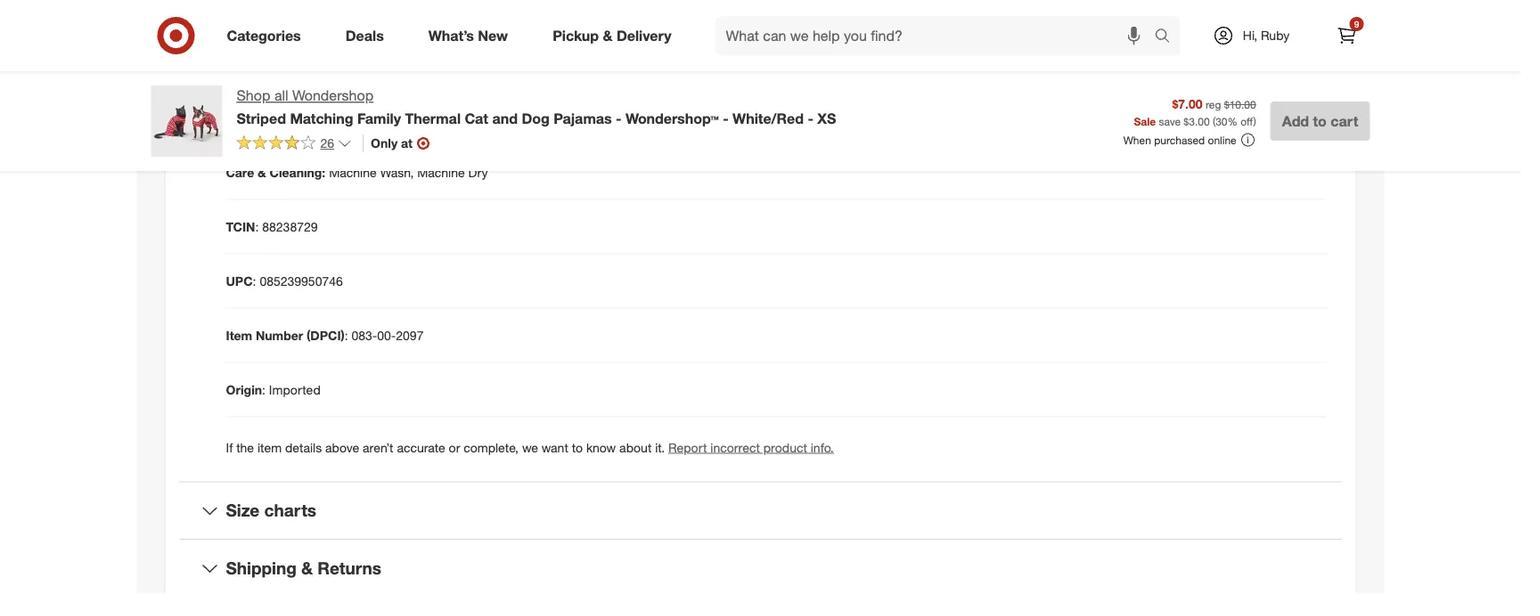 Task type: describe. For each thing, give the bounding box(es) containing it.
pets
[[226, 110, 252, 126]]

)
[[1253, 114, 1256, 128]]

pickup & delivery link
[[538, 16, 694, 55]]

search button
[[1147, 16, 1189, 59]]

details
[[285, 440, 322, 455]]

1 machine from the left
[[329, 164, 377, 180]]

0 horizontal spatial pajamas
[[333, 110, 380, 126]]

2 machine from the left
[[417, 164, 465, 180]]

pets subtype: pet pajamas
[[226, 110, 380, 126]]

deals link
[[330, 16, 406, 55]]

striped
[[237, 109, 286, 127]]

$7.00
[[1172, 96, 1203, 111]]

%
[[1228, 114, 1238, 128]]

what's new
[[428, 27, 508, 44]]

imported
[[269, 382, 321, 397]]

search
[[1147, 29, 1189, 46]]

sale
[[1134, 114, 1156, 128]]

$
[[1184, 114, 1189, 128]]

00-
[[377, 327, 396, 343]]

returns
[[318, 558, 381, 579]]

& for pickup
[[603, 27, 613, 44]]

26 link
[[237, 134, 352, 155]]

delivery
[[617, 27, 672, 44]]

know
[[586, 440, 616, 455]]

reg
[[1206, 98, 1221, 111]]

: for imported
[[262, 382, 266, 397]]

26
[[320, 135, 334, 151]]

upc : 085239950746
[[226, 273, 343, 289]]

info.
[[811, 440, 834, 455]]

1 - from the left
[[616, 109, 622, 127]]

dry
[[468, 164, 488, 180]]

$10.00
[[1224, 98, 1256, 111]]

(
[[1213, 114, 1216, 128]]

size
[[226, 500, 260, 521]]

origin
[[226, 382, 262, 397]]

hi,
[[1243, 28, 1258, 43]]

cart
[[1331, 112, 1359, 130]]

product
[[764, 440, 807, 455]]

add to cart
[[1282, 112, 1359, 130]]

size charts button
[[180, 483, 1342, 539]]

shipping
[[226, 558, 297, 579]]

image of striped matching family thermal cat and dog pajamas - wondershop™ - white/red - xs image
[[151, 86, 222, 157]]

shop all wondershop striped matching family thermal cat and dog pajamas - wondershop™ - white/red - xs
[[237, 87, 836, 127]]

what's
[[428, 27, 474, 44]]

above
[[325, 440, 359, 455]]

dog
[[522, 109, 550, 127]]

: for 085239950746
[[253, 273, 256, 289]]

shipping & returns button
[[180, 540, 1342, 594]]

tcin : 88238729
[[226, 219, 318, 234]]

new
[[478, 27, 508, 44]]

if
[[226, 440, 233, 455]]

What can we help you find? suggestions appear below search field
[[715, 16, 1159, 55]]

complete,
[[464, 440, 519, 455]]

online
[[1208, 133, 1237, 147]]

what's new link
[[413, 16, 530, 55]]

only
[[371, 135, 398, 151]]

deals
[[346, 27, 384, 44]]

item
[[257, 440, 282, 455]]

want
[[542, 440, 568, 455]]

charts
[[264, 500, 316, 521]]

wondershop™
[[626, 109, 719, 127]]

matching
[[290, 109, 353, 127]]

ruby
[[1261, 28, 1290, 43]]



Task type: vqa. For each thing, say whether or not it's contained in the screenshot.
See results
no



Task type: locate. For each thing, give the bounding box(es) containing it.
0 horizontal spatial to
[[572, 440, 583, 455]]

cat
[[465, 109, 488, 127]]

machine down 26
[[329, 164, 377, 180]]

pajamas right dog on the top left
[[554, 109, 612, 127]]

2 - from the left
[[723, 109, 729, 127]]

2 horizontal spatial &
[[603, 27, 613, 44]]

cleaning:
[[270, 164, 326, 180]]

xs
[[818, 109, 836, 127]]

: left 085239950746
[[253, 273, 256, 289]]

upc
[[226, 273, 253, 289]]

size charts
[[226, 500, 316, 521]]

aren't
[[363, 440, 393, 455]]

pajamas
[[554, 109, 612, 127], [333, 110, 380, 126]]

pajamas down wondershop
[[333, 110, 380, 126]]

085239950746
[[260, 273, 343, 289]]

when
[[1123, 133, 1151, 147]]

shop
[[237, 87, 270, 104]]

& for care
[[258, 164, 266, 180]]

family
[[357, 109, 401, 127]]

083-
[[352, 327, 377, 343]]

1 horizontal spatial &
[[301, 558, 313, 579]]

categories
[[227, 27, 301, 44]]

- left xs on the top right
[[808, 109, 814, 127]]

1 horizontal spatial -
[[723, 109, 729, 127]]

number
[[256, 327, 303, 343]]

all
[[274, 87, 288, 104]]

purchased
[[1154, 133, 1205, 147]]

0 horizontal spatial -
[[616, 109, 622, 127]]

(dpci)
[[307, 327, 345, 343]]

1 vertical spatial to
[[572, 440, 583, 455]]

2 vertical spatial &
[[301, 558, 313, 579]]

- left white/red
[[723, 109, 729, 127]]

accurate
[[397, 440, 445, 455]]

tcin
[[226, 219, 255, 234]]

-
[[616, 109, 622, 127], [723, 109, 729, 127], [808, 109, 814, 127]]

the
[[236, 440, 254, 455]]

: left 083-
[[345, 327, 348, 343]]

: left 88238729
[[255, 219, 259, 234]]

pickup & delivery
[[553, 27, 672, 44]]

2 horizontal spatial -
[[808, 109, 814, 127]]

9
[[1354, 18, 1359, 29]]

or
[[449, 440, 460, 455]]

2097
[[396, 327, 424, 343]]

0 horizontal spatial &
[[258, 164, 266, 180]]

thermal
[[405, 109, 461, 127]]

white/red
[[733, 109, 804, 127]]

shipping & returns
[[226, 558, 381, 579]]

origin : imported
[[226, 382, 321, 397]]

to inside button
[[1313, 112, 1327, 130]]

3 - from the left
[[808, 109, 814, 127]]

add
[[1282, 112, 1309, 130]]

and
[[492, 109, 518, 127]]

0 horizontal spatial machine
[[329, 164, 377, 180]]

item
[[226, 327, 252, 343]]

item number (dpci) : 083-00-2097
[[226, 327, 424, 343]]

0 vertical spatial &
[[603, 27, 613, 44]]

30
[[1216, 114, 1228, 128]]

& for shipping
[[301, 558, 313, 579]]

care & cleaning: machine wash, machine dry
[[226, 164, 488, 180]]

9 link
[[1327, 16, 1367, 55]]

to right want
[[572, 440, 583, 455]]

1 horizontal spatial machine
[[417, 164, 465, 180]]

we
[[522, 440, 538, 455]]

0 vertical spatial to
[[1313, 112, 1327, 130]]

wash,
[[380, 164, 414, 180]]

: left imported
[[262, 382, 266, 397]]

pickup
[[553, 27, 599, 44]]

to
[[1313, 112, 1327, 130], [572, 440, 583, 455]]

incorrect
[[711, 440, 760, 455]]

to right add
[[1313, 112, 1327, 130]]

off
[[1241, 114, 1253, 128]]

care
[[226, 164, 254, 180]]

if the item details above aren't accurate or complete, we want to know about it. report incorrect product info.
[[226, 440, 834, 455]]

& left returns
[[301, 558, 313, 579]]

1 vertical spatial &
[[258, 164, 266, 180]]

machine left dry
[[417, 164, 465, 180]]

when purchased online
[[1123, 133, 1237, 147]]

$7.00 reg $10.00 sale save $ 3.00 ( 30 % off )
[[1134, 96, 1256, 128]]

88238729
[[262, 219, 318, 234]]

1 horizontal spatial to
[[1313, 112, 1327, 130]]

3.00
[[1189, 114, 1210, 128]]

about
[[619, 440, 652, 455]]

report
[[668, 440, 707, 455]]

pet
[[311, 110, 329, 126]]

report incorrect product info. button
[[668, 439, 834, 457]]

at
[[401, 135, 413, 151]]

hi, ruby
[[1243, 28, 1290, 43]]

& right pickup
[[603, 27, 613, 44]]

subtype:
[[256, 110, 307, 126]]

1 horizontal spatial pajamas
[[554, 109, 612, 127]]

- left wondershop™
[[616, 109, 622, 127]]

only at
[[371, 135, 413, 151]]

& inside dropdown button
[[301, 558, 313, 579]]

save
[[1159, 114, 1181, 128]]

add to cart button
[[1271, 102, 1370, 141]]

&
[[603, 27, 613, 44], [258, 164, 266, 180], [301, 558, 313, 579]]

it.
[[655, 440, 665, 455]]

wondershop
[[292, 87, 374, 104]]

pajamas inside shop all wondershop striped matching family thermal cat and dog pajamas - wondershop™ - white/red - xs
[[554, 109, 612, 127]]

& right "care"
[[258, 164, 266, 180]]

categories link
[[212, 16, 323, 55]]

: for 88238729
[[255, 219, 259, 234]]



